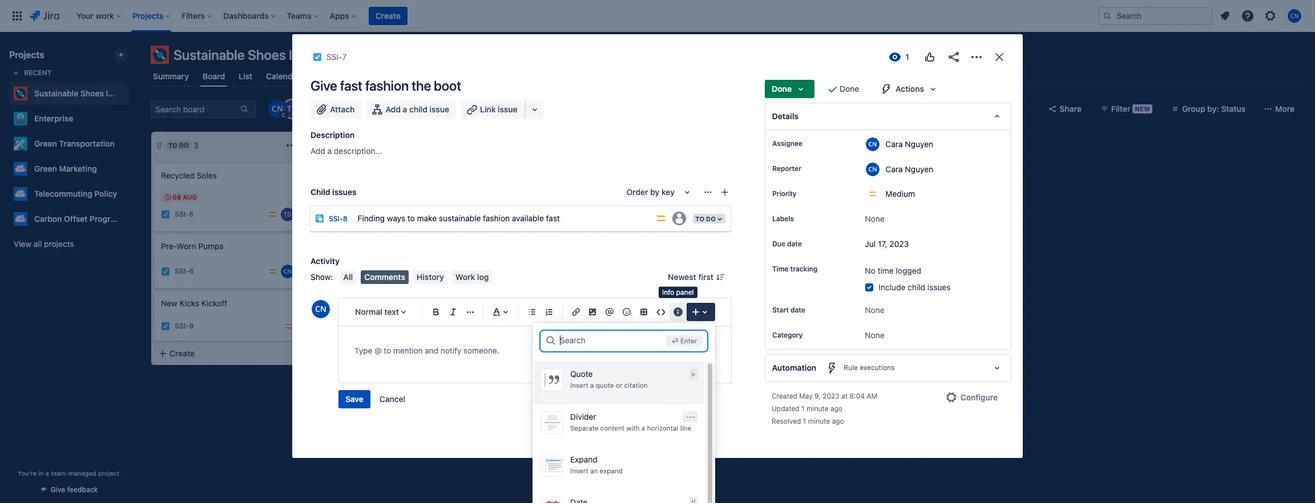 Task type: describe. For each thing, give the bounding box(es) containing it.
cancel button
[[373, 391, 412, 409]]

2 - from the left
[[689, 413, 692, 421]]

green transportation link
[[9, 132, 123, 155]]

worn
[[177, 242, 196, 251]]

shoe
[[403, 171, 420, 180]]

carbon offset program link
[[9, 208, 123, 231]]

give fast fashion the boot dialog
[[292, 34, 1023, 459]]

3 none from the top
[[865, 331, 885, 341]]

telecommuting policy link
[[9, 183, 123, 206]]

bold ⌘b image
[[429, 306, 443, 319]]

details
[[773, 111, 799, 121]]

updated
[[772, 405, 800, 414]]

policy
[[94, 189, 117, 199]]

1 cara nguyen from the top
[[886, 139, 934, 149]]

0 vertical spatial ago
[[831, 405, 843, 414]]

feedback
[[67, 486, 98, 495]]

jul 17, 2023
[[865, 239, 909, 249]]

profile image of cara nguyen image
[[312, 300, 330, 319]]

a for quote
[[590, 382, 594, 389]]

1 horizontal spatial ssi-7 link
[[497, 210, 515, 220]]

new
[[161, 299, 177, 308]]

logged
[[896, 266, 922, 276]]

newest first button
[[661, 271, 732, 284]]

a right in
[[46, 470, 49, 477]]

text
[[385, 307, 400, 317]]

add image, video, or file image
[[586, 306, 600, 319]]

order by key button
[[620, 183, 701, 202]]

8
[[343, 215, 348, 223]]

enterprise
[[34, 114, 73, 123]]

2 horizontal spatial cara nguyen image
[[603, 208, 617, 222]]

list link
[[237, 66, 255, 87]]

0 horizontal spatial sustainable
[[34, 89, 78, 98]]

2 vertical spatial task image
[[161, 267, 170, 276]]

you're
[[18, 470, 37, 477]]

finding ways to make sustainable fashion available fast
[[358, 213, 560, 223]]

list
[[239, 71, 253, 81]]

pages
[[397, 71, 420, 81]]

ssi- down worn
[[175, 268, 189, 276]]

automation
[[773, 363, 817, 373]]

0 horizontal spatial create button
[[151, 344, 306, 364]]

managed
[[69, 470, 96, 477]]

issue actions image
[[704, 188, 713, 197]]

aug for 08 aug
[[183, 194, 197, 201]]

finding
[[358, 213, 385, 223]]

08 august 2023 image
[[163, 193, 172, 202]]

2
[[345, 267, 350, 276]]

comments
[[364, 272, 405, 282]]

view all projects
[[14, 239, 74, 249]]

create child image
[[721, 188, 730, 197]]

table image
[[637, 306, 651, 319]]

recycled soles
[[161, 171, 217, 180]]

by
[[651, 187, 660, 197]]

configure
[[961, 393, 998, 403]]

1 nguyen from the top
[[905, 139, 934, 149]]

green transportation
[[34, 139, 115, 148]]

comments button
[[361, 271, 409, 284]]

2 vertical spatial 1
[[803, 418, 807, 426]]

0 horizontal spatial shoes
[[80, 89, 104, 98]]

7 for leftmost ssi-7 link
[[342, 52, 347, 62]]

soles
[[197, 171, 217, 180]]

employees
[[364, 182, 404, 192]]

3
[[193, 140, 198, 150]]

Search field
[[1099, 7, 1213, 25]]

1 cara from the top
[[886, 139, 903, 149]]

give for give feedback
[[51, 486, 65, 495]]

tab list containing board
[[144, 66, 1309, 87]]

0 vertical spatial minute
[[807, 405, 829, 414]]

due
[[773, 240, 786, 248]]

insert a quote or citation
[[571, 382, 648, 389]]

primary element
[[7, 0, 1099, 32]]

add a child issue
[[386, 105, 449, 114]]

ssi-8
[[329, 215, 348, 223]]

0 horizontal spatial cara nguyen image
[[281, 265, 295, 279]]

time tracking
[[773, 265, 818, 274]]

automation element
[[765, 355, 1012, 382]]

the
[[412, 78, 431, 94]]

transportation
[[59, 139, 115, 148]]

08 aug
[[172, 194, 197, 201]]

0 horizontal spatial fashion
[[365, 78, 409, 94]]

menu bar inside give fast fashion the boot dialog
[[338, 271, 495, 284]]

reporter pin to top. only you can see pinned fields. image
[[804, 164, 813, 174]]

first
[[699, 272, 714, 282]]

08 august 2023 image
[[163, 193, 172, 202]]

newest first image
[[716, 273, 725, 282]]

date for start date
[[791, 306, 806, 315]]

none for labels
[[865, 214, 885, 224]]

key
[[662, 187, 675, 197]]

1 horizontal spatial fast
[[546, 213, 560, 223]]

line
[[681, 425, 692, 432]]

5
[[189, 210, 194, 219]]

issues
[[434, 71, 458, 81]]

child inside button
[[410, 105, 428, 114]]

15 august 2023 image
[[324, 230, 334, 239]]

give feedback button
[[32, 481, 105, 500]]

0 vertical spatial task image
[[313, 53, 322, 62]]

start
[[773, 306, 789, 315]]

add for add a child issue
[[386, 105, 401, 114]]

attach button
[[311, 101, 362, 119]]

0 for 0 / 1
[[499, 230, 504, 240]]

9,
[[815, 393, 821, 401]]

offset
[[64, 214, 88, 224]]

green for green marketing
[[34, 164, 57, 174]]

divider
[[571, 412, 597, 422]]

0 horizontal spatial medium image
[[268, 267, 278, 276]]

0 vertical spatial tariq douglas image
[[283, 100, 302, 118]]

in progress
[[330, 142, 373, 149]]

medium image
[[268, 210, 278, 219]]

---
[[686, 413, 696, 421]]

1 horizontal spatial child
[[908, 283, 926, 293]]

actions image
[[970, 50, 984, 64]]

for
[[352, 182, 362, 192]]

horizontal
[[647, 425, 679, 432]]

you're in a team-managed project
[[18, 470, 119, 477]]

time
[[878, 266, 894, 276]]

1 vertical spatial tariq douglas image
[[281, 208, 295, 222]]

0 vertical spatial sustainable
[[174, 47, 245, 63]]

>
[[691, 371, 696, 378]]

none for start date
[[865, 306, 885, 315]]

0 vertical spatial 1
[[506, 230, 510, 240]]

issue inside button
[[430, 105, 449, 114]]

bullet list ⌘⇧8 image
[[525, 306, 539, 319]]

panel
[[677, 288, 694, 297]]

/ for 2
[[343, 267, 345, 276]]

close image
[[993, 50, 1007, 64]]

link
[[480, 105, 496, 114]]

include child issues
[[879, 283, 951, 293]]

telecommuting policy
[[34, 189, 117, 199]]

a for description...
[[328, 146, 332, 156]]

2 nguyen from the top
[[905, 164, 934, 174]]

or
[[616, 382, 623, 389]]

to for to do
[[696, 215, 705, 223]]

all
[[34, 239, 42, 249]]

save
[[346, 395, 364, 404]]

quote
[[571, 369, 593, 379]]

content
[[601, 425, 625, 432]]

priority pin to top. only you can see pinned fields. image
[[799, 190, 808, 199]]

0 / 2
[[338, 267, 350, 276]]

forms link
[[357, 66, 386, 87]]

1 vertical spatial minute
[[809, 418, 831, 426]]

include
[[879, 283, 906, 293]]

priority: medium image
[[656, 213, 667, 224]]

vote options: no one has voted for this issue yet. image
[[923, 50, 937, 64]]

search image
[[1103, 11, 1113, 21]]

ways
[[387, 213, 406, 223]]

add a description...
[[311, 146, 382, 156]]

ssi- up 15
[[329, 215, 343, 223]]

actions
[[896, 84, 925, 94]]

to for to do 3
[[168, 142, 177, 149]]

ssi- left copy link to issue image
[[327, 52, 342, 62]]

1 vertical spatial issues
[[928, 283, 951, 293]]

0 horizontal spatial issues
[[332, 187, 357, 197]]

kicks
[[180, 299, 199, 308]]

expand
[[600, 468, 623, 475]]

projects
[[9, 50, 44, 60]]

sustainable inside give fast fashion the boot dialog
[[439, 213, 481, 223]]



Task type: vqa. For each thing, say whether or not it's contained in the screenshot.
'Vote options: No one has voted for this issue yet.' image
yes



Task type: locate. For each thing, give the bounding box(es) containing it.
add for add a description...
[[311, 146, 325, 156]]

1 vertical spatial green
[[34, 164, 57, 174]]

0 horizontal spatial child
[[410, 105, 428, 114]]

collapse recent projects image
[[9, 66, 23, 80]]

green down enterprise
[[34, 139, 57, 148]]

shoes
[[248, 47, 286, 63], [80, 89, 104, 98]]

2 cara from the top
[[886, 164, 903, 174]]

cara nguyen image
[[603, 208, 617, 222], [442, 244, 456, 258], [281, 265, 295, 279]]

1 vertical spatial cara nguyen image
[[442, 244, 456, 258]]

done up the 'details'
[[772, 84, 792, 94]]

1 down may
[[802, 405, 805, 414]]

0 horizontal spatial initiative
[[106, 89, 138, 98]]

mention image
[[603, 306, 617, 319]]

none down include at right
[[865, 306, 885, 315]]

1 green from the top
[[34, 139, 57, 148]]

sustainable up board
[[174, 47, 245, 63]]

projects
[[44, 239, 74, 249]]

task image left ssi-6 link
[[161, 267, 170, 276]]

2 issue from the left
[[498, 105, 518, 114]]

start date
[[773, 306, 806, 315]]

15 august 2023 image
[[324, 230, 334, 239]]

add left in
[[311, 146, 325, 156]]

aug right 15
[[343, 230, 357, 238]]

carbon offset program
[[34, 214, 122, 224]]

do left 3
[[179, 142, 189, 149]]

date
[[788, 240, 802, 248], [791, 306, 806, 315]]

tariq douglas image right medium icon
[[281, 208, 295, 222]]

to do button
[[692, 213, 727, 225]]

tariq douglas image left the add people image
[[283, 100, 302, 118]]

advanced search image
[[545, 335, 557, 347]]

ssi-8 link
[[329, 215, 348, 223]]

ssi-9 link
[[175, 322, 194, 332]]

add people image
[[308, 102, 322, 116]]

pre-
[[161, 242, 177, 251]]

2023 right "17,"
[[890, 239, 909, 249]]

0 vertical spatial fast
[[340, 78, 363, 94]]

done up details element
[[840, 84, 860, 94]]

2 cara nguyen from the top
[[886, 164, 934, 174]]

task image up timeline
[[313, 53, 322, 62]]

ssi- up 0 / 1
[[497, 210, 511, 219]]

none up executions on the right
[[865, 331, 885, 341]]

1 horizontal spatial add
[[386, 105, 401, 114]]

insert down expand
[[571, 468, 589, 475]]

green marketing link
[[9, 158, 123, 180]]

0 horizontal spatial create
[[170, 349, 195, 359]]

1 vertical spatial 2023
[[823, 393, 840, 401]]

done image
[[826, 82, 840, 96]]

cara nguyen
[[886, 139, 934, 149], [886, 164, 934, 174]]

1 - from the left
[[686, 413, 689, 421]]

0 horizontal spatial to
[[168, 142, 177, 149]]

date right start
[[791, 306, 806, 315]]

ssi-5
[[175, 210, 194, 219]]

info panel tooltip
[[659, 287, 698, 298]]

1 vertical spatial date
[[791, 306, 806, 315]]

ssi-7 up timeline
[[327, 52, 347, 62]]

time
[[773, 265, 789, 274]]

/
[[504, 230, 506, 240], [343, 267, 345, 276]]

green up telecommuting in the left of the page
[[34, 164, 57, 174]]

save button
[[339, 391, 371, 409]]

created may 9, 2023 at 8:04 am updated 1 minute ago resolved 1 minute ago
[[772, 393, 878, 426]]

create inside "primary" 'element'
[[376, 11, 401, 21]]

show:
[[311, 272, 333, 282]]

separate content with a horizontal line
[[571, 425, 692, 432]]

a inside button
[[403, 105, 407, 114]]

actions button
[[873, 80, 947, 98]]

1 horizontal spatial to
[[696, 215, 705, 223]]

1 horizontal spatial sustainable
[[174, 47, 245, 63]]

insert down quote
[[571, 382, 589, 389]]

fashion inside the finding ways to make sustainable fashion available fast link
[[483, 213, 510, 223]]

add down give fast fashion the boot
[[386, 105, 401, 114]]

0 vertical spatial ssi-7 link
[[327, 50, 347, 64]]

0 vertical spatial cara nguyen
[[886, 139, 934, 149]]

1 vertical spatial ssi-7
[[497, 210, 515, 219]]

1 horizontal spatial done
[[840, 84, 860, 94]]

0 vertical spatial cara nguyen image
[[603, 208, 617, 222]]

do inside to do 3
[[179, 142, 189, 149]]

1 none from the top
[[865, 214, 885, 224]]

cara nguyen down details element
[[886, 139, 934, 149]]

0 horizontal spatial fast
[[340, 78, 363, 94]]

1 horizontal spatial medium image
[[284, 322, 294, 331]]

timeline link
[[312, 66, 348, 87]]

ssi-
[[327, 52, 342, 62], [175, 210, 189, 219], [497, 210, 511, 219], [329, 215, 343, 223], [175, 268, 189, 276], [175, 322, 189, 331]]

0 horizontal spatial do
[[179, 142, 189, 149]]

a down description at the top left
[[328, 146, 332, 156]]

normal
[[355, 307, 383, 317]]

nguyen up medium
[[905, 164, 934, 174]]

to
[[408, 213, 415, 223]]

task image for ssi-9
[[161, 322, 170, 331]]

calendar
[[266, 71, 300, 81]]

task image for ssi-5
[[161, 210, 170, 219]]

telecommuting
[[34, 189, 92, 199]]

cancel
[[380, 395, 406, 404]]

8:04
[[850, 393, 865, 401]]

2 vertical spatial none
[[865, 331, 885, 341]]

search field
[[560, 330, 662, 351]]

ssi-7 inside give fast fashion the boot dialog
[[327, 52, 347, 62]]

copy link to issue image
[[345, 52, 354, 61]]

add inside button
[[386, 105, 401, 114]]

done inside 'dropdown button'
[[772, 84, 792, 94]]

0 horizontal spatial 2023
[[823, 393, 840, 401]]

1 horizontal spatial issues
[[928, 283, 951, 293]]

create button inside "primary" 'element'
[[369, 7, 408, 25]]

give inside give feedback button
[[51, 486, 65, 495]]

summary link
[[151, 66, 191, 87]]

3 - from the left
[[692, 413, 696, 421]]

normal text button
[[350, 300, 418, 325]]

tab list
[[144, 66, 1309, 87]]

at
[[842, 393, 848, 401]]

forms
[[360, 71, 383, 81]]

a right with
[[642, 425, 646, 432]]

1 vertical spatial 1
[[802, 405, 805, 414]]

7 inside give fast fashion the boot dialog
[[342, 52, 347, 62]]

1 vertical spatial sustainable shoes initiative
[[34, 89, 138, 98]]

newest first
[[668, 272, 714, 282]]

Comment - Main content area, start typing to enter text. text field
[[355, 344, 716, 358]]

1 vertical spatial aug
[[343, 230, 357, 238]]

1 vertical spatial task image
[[322, 247, 331, 256]]

view
[[14, 239, 31, 249]]

2023 right 9,
[[823, 393, 840, 401]]

history
[[417, 272, 444, 282]]

description
[[311, 130, 355, 140]]

1 vertical spatial ssi-7 link
[[497, 210, 515, 220]]

1 horizontal spatial /
[[504, 230, 506, 240]]

sustainable right make
[[439, 213, 481, 223]]

shoes up calendar
[[248, 47, 286, 63]]

1 vertical spatial create
[[170, 349, 195, 359]]

menu bar
[[338, 271, 495, 284]]

1 horizontal spatial create button
[[369, 7, 408, 25]]

board link
[[200, 66, 227, 87]]

labels pin to top. only you can see pinned fields. image
[[797, 215, 806, 224]]

work log
[[456, 272, 489, 282]]

pre-worn pumps
[[161, 242, 224, 251]]

0 horizontal spatial ssi-7 link
[[327, 50, 347, 64]]

issue type: sub-task image
[[315, 214, 324, 223]]

medium image
[[268, 267, 278, 276], [284, 322, 294, 331]]

to inside to do 3
[[168, 142, 177, 149]]

1 vertical spatial ago
[[832, 418, 844, 426]]

1 horizontal spatial 0
[[499, 230, 504, 240]]

task image
[[161, 210, 170, 219], [483, 210, 492, 219], [161, 322, 170, 331]]

0 vertical spatial create
[[376, 11, 401, 21]]

1 horizontal spatial sustainable shoes initiative
[[174, 47, 340, 63]]

1 horizontal spatial ssi-7
[[497, 210, 515, 219]]

cara down details element
[[886, 139, 903, 149]]

1 vertical spatial shoes
[[80, 89, 104, 98]]

1 vertical spatial sustainable
[[439, 213, 481, 223]]

1 vertical spatial 7
[[511, 210, 515, 219]]

separate
[[571, 425, 599, 432]]

1 horizontal spatial issue
[[498, 105, 518, 114]]

0 for 0 / 2
[[338, 267, 343, 276]]

order by key
[[627, 187, 675, 197]]

link web pages and more image
[[528, 103, 542, 117]]

date right due
[[788, 240, 802, 248]]

0 horizontal spatial sustainable
[[359, 171, 400, 180]]

0 left 2
[[338, 267, 343, 276]]

emoji image
[[620, 306, 634, 319]]

a left quote
[[590, 382, 594, 389]]

sustainable up the employees
[[359, 171, 400, 180]]

1 horizontal spatial do
[[706, 215, 716, 223]]

1 vertical spatial medium image
[[284, 322, 294, 331]]

do for to do 3
[[179, 142, 189, 149]]

1 vertical spatial cara
[[886, 164, 903, 174]]

0 vertical spatial sustainable
[[359, 171, 400, 180]]

make
[[417, 213, 437, 223]]

ssi- down kicks
[[175, 322, 189, 331]]

1 vertical spatial nguyen
[[905, 164, 934, 174]]

15
[[334, 230, 341, 238]]

green for green transportation
[[34, 139, 57, 148]]

all
[[343, 272, 353, 282]]

6
[[189, 268, 194, 276]]

date for due date
[[788, 240, 802, 248]]

do inside dropdown button
[[706, 215, 716, 223]]

tariq douglas image
[[283, 100, 302, 118], [281, 208, 295, 222]]

0 horizontal spatial done
[[772, 84, 792, 94]]

aug right the 08
[[183, 194, 197, 201]]

task image down 08 august 2023 image
[[161, 210, 170, 219]]

to left 3
[[168, 142, 177, 149]]

a for child
[[403, 105, 407, 114]]

2 green from the top
[[34, 164, 57, 174]]

more formatting image
[[464, 306, 477, 319]]

ssi-6
[[175, 268, 194, 276]]

⏎
[[672, 338, 679, 345]]

issue inside button
[[498, 105, 518, 114]]

am
[[867, 393, 878, 401]]

options
[[322, 182, 350, 192]]

task image up "activity"
[[322, 247, 331, 256]]

child down logged
[[908, 283, 926, 293]]

1 vertical spatial fashion
[[483, 213, 510, 223]]

task image left ssi-9 link
[[161, 322, 170, 331]]

none up jul
[[865, 214, 885, 224]]

0 horizontal spatial give
[[51, 486, 65, 495]]

child down the
[[410, 105, 428, 114]]

1 horizontal spatial fashion
[[483, 213, 510, 223]]

a
[[403, 105, 407, 114], [328, 146, 332, 156], [590, 382, 594, 389], [642, 425, 646, 432], [46, 470, 49, 477]]

pages link
[[395, 66, 422, 87]]

green inside "link"
[[34, 139, 57, 148]]

details element
[[765, 103, 1012, 130]]

issues right include at right
[[928, 283, 951, 293]]

1 issue from the left
[[430, 105, 449, 114]]

ssi- down "08 aug"
[[175, 210, 189, 219]]

sustainable inside research sustainable shoe options for employees
[[359, 171, 400, 180]]

aug for 15 aug
[[343, 230, 357, 238]]

0 vertical spatial do
[[179, 142, 189, 149]]

0 horizontal spatial sustainable shoes initiative
[[34, 89, 138, 98]]

2 vertical spatial cara nguyen image
[[281, 265, 295, 279]]

1 horizontal spatial 2023
[[890, 239, 909, 249]]

2 done from the left
[[840, 84, 860, 94]]

create banner
[[0, 0, 1316, 32]]

description...
[[334, 146, 382, 156]]

1 vertical spatial give
[[51, 486, 65, 495]]

executions
[[861, 364, 895, 373]]

1 right resolved
[[803, 418, 807, 426]]

1 vertical spatial do
[[706, 215, 716, 223]]

1
[[506, 230, 510, 240], [802, 405, 805, 414], [803, 418, 807, 426]]

ssi-7 up 0 / 1
[[497, 210, 515, 219]]

jira image
[[30, 9, 59, 23], [30, 9, 59, 23]]

1 horizontal spatial sustainable
[[439, 213, 481, 223]]

issues down research
[[332, 187, 357, 197]]

numbered list ⌘⇧7 image
[[542, 306, 556, 319]]

log
[[477, 272, 489, 282]]

configure link
[[938, 389, 1005, 407]]

0 horizontal spatial 0
[[338, 267, 343, 276]]

0 vertical spatial medium image
[[268, 267, 278, 276]]

info panel image
[[672, 306, 685, 319]]

a down give fast fashion the boot
[[403, 105, 407, 114]]

cara nguyen image left show:
[[281, 265, 295, 279]]

program
[[90, 214, 122, 224]]

0 horizontal spatial 7
[[342, 52, 347, 62]]

2023
[[890, 239, 909, 249], [823, 393, 840, 401]]

nguyen
[[905, 139, 934, 149], [905, 164, 934, 174]]

0 vertical spatial cara
[[886, 139, 903, 149]]

0 / 1
[[499, 230, 510, 240]]

activity
[[311, 256, 340, 266]]

resolved
[[772, 418, 802, 426]]

fast up attach
[[340, 78, 363, 94]]

0 vertical spatial 2023
[[890, 239, 909, 249]]

insert inside expand insert an expand
[[571, 468, 589, 475]]

issue down boot at the top left of the page
[[430, 105, 449, 114]]

kickoff
[[201, 299, 227, 308]]

info
[[662, 288, 675, 297]]

0 down finding ways to make sustainable fashion available fast on the top left
[[499, 230, 504, 240]]

1 vertical spatial 0
[[338, 267, 343, 276]]

normal text
[[355, 307, 400, 317]]

1 horizontal spatial initiative
[[289, 47, 340, 63]]

0 horizontal spatial issue
[[430, 105, 449, 114]]

expand insert an expand
[[571, 455, 623, 475]]

fast right available on the top of the page
[[546, 213, 560, 223]]

link image
[[569, 306, 583, 319]]

0 vertical spatial date
[[788, 240, 802, 248]]

sustainable up enterprise
[[34, 89, 78, 98]]

work log button
[[452, 271, 493, 284]]

0 vertical spatial issues
[[332, 187, 357, 197]]

nguyen down details element
[[905, 139, 934, 149]]

08
[[172, 194, 181, 201]]

task image
[[313, 53, 322, 62], [322, 247, 331, 256], [161, 267, 170, 276]]

0 horizontal spatial aug
[[183, 194, 197, 201]]

cara
[[886, 139, 903, 149], [886, 164, 903, 174]]

cara up medium
[[886, 164, 903, 174]]

7 for rightmost ssi-7 link
[[511, 210, 515, 219]]

cara nguyen image
[[268, 100, 287, 118]]

sustainable shoes initiative up list
[[174, 47, 340, 63]]

ssi-7 link up timeline
[[327, 50, 347, 64]]

ssi-7
[[327, 52, 347, 62], [497, 210, 515, 219]]

1 horizontal spatial cara nguyen image
[[442, 244, 456, 258]]

0 vertical spatial child
[[410, 105, 428, 114]]

share image
[[947, 50, 961, 64]]

0 vertical spatial 7
[[342, 52, 347, 62]]

do
[[179, 142, 189, 149], [706, 215, 716, 223]]

17,
[[878, 239, 888, 249]]

do down issue actions image
[[706, 215, 716, 223]]

0 vertical spatial shoes
[[248, 47, 286, 63]]

minute
[[807, 405, 829, 414], [809, 418, 831, 426]]

give inside give fast fashion the boot dialog
[[311, 78, 337, 94]]

0 vertical spatial give
[[311, 78, 337, 94]]

1 horizontal spatial shoes
[[248, 47, 286, 63]]

shoes up enterprise link at the top left of the page
[[80, 89, 104, 98]]

due date
[[773, 240, 802, 248]]

issue right link
[[498, 105, 518, 114]]

1 vertical spatial child
[[908, 283, 926, 293]]

italic ⌘i image
[[447, 306, 460, 319]]

do for to do
[[706, 215, 716, 223]]

ssi-7 link up 0 / 1
[[497, 210, 515, 220]]

new kicks kickoff
[[161, 299, 227, 308]]

0 horizontal spatial add
[[311, 146, 325, 156]]

code snippet image
[[655, 306, 668, 319]]

0 vertical spatial 0
[[499, 230, 504, 240]]

summary
[[153, 71, 189, 81]]

cara nguyen up medium
[[886, 164, 934, 174]]

cara nguyen image left priority: medium icon
[[603, 208, 617, 222]]

0 vertical spatial fashion
[[365, 78, 409, 94]]

Search board text field
[[152, 101, 239, 117]]

1 down finding ways to make sustainable fashion available fast on the top left
[[506, 230, 510, 240]]

0 vertical spatial ssi-7
[[327, 52, 347, 62]]

1 insert from the top
[[571, 382, 589, 389]]

enter
[[681, 338, 697, 345]]

task image for ssi-7
[[483, 210, 492, 219]]

give for give fast fashion the boot
[[311, 78, 337, 94]]

1 vertical spatial to
[[696, 215, 705, 223]]

2 insert from the top
[[571, 468, 589, 475]]

give up the add people image
[[311, 78, 337, 94]]

sustainable shoes initiative up enterprise link at the top left of the page
[[34, 89, 138, 98]]

/ for 1
[[504, 230, 506, 240]]

0 vertical spatial insert
[[571, 382, 589, 389]]

1 vertical spatial initiative
[[106, 89, 138, 98]]

ago
[[831, 405, 843, 414], [832, 418, 844, 426]]

insert
[[571, 382, 589, 389], [571, 468, 589, 475]]

menu bar containing all
[[338, 271, 495, 284]]

cara nguyen image up work
[[442, 244, 456, 258]]

1 done from the left
[[772, 84, 792, 94]]

2023 inside created may 9, 2023 at 8:04 am updated 1 minute ago resolved 1 minute ago
[[823, 393, 840, 401]]

to inside dropdown button
[[696, 215, 705, 223]]

task image left available on the top of the page
[[483, 210, 492, 219]]

give down team-
[[51, 486, 65, 495]]

in
[[38, 470, 44, 477]]

1 vertical spatial /
[[343, 267, 345, 276]]

1 horizontal spatial 7
[[511, 210, 515, 219]]

give
[[311, 78, 337, 94], [51, 486, 65, 495]]

to down issue actions image
[[696, 215, 705, 223]]

2 none from the top
[[865, 306, 885, 315]]



